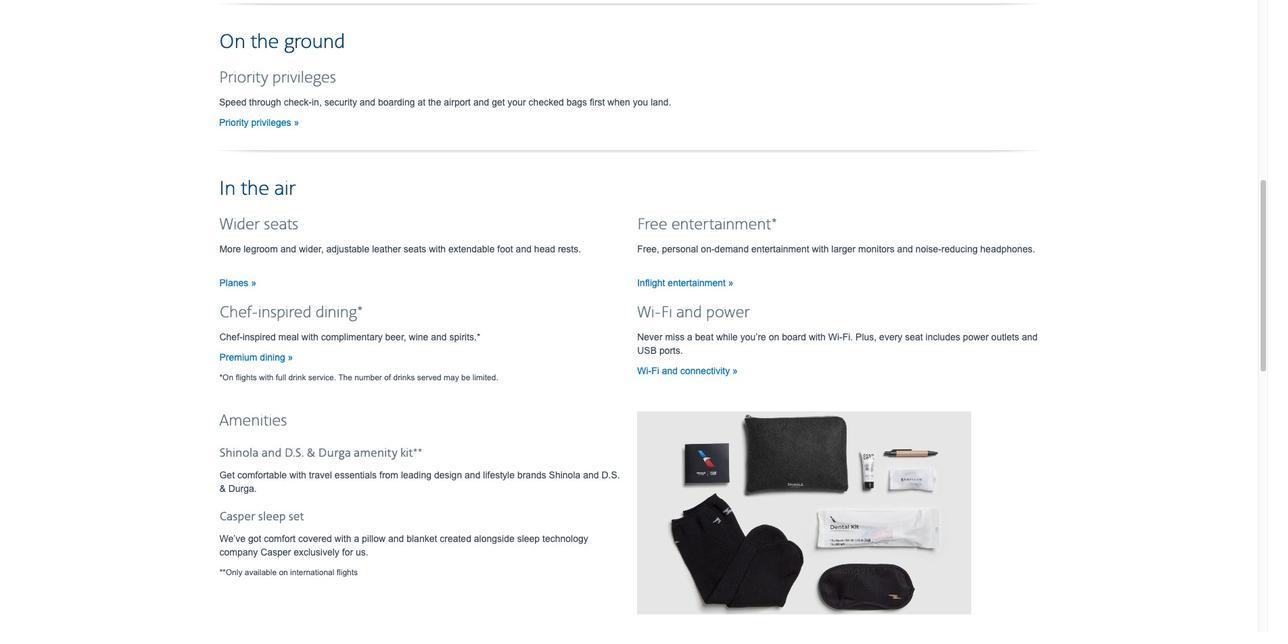 Task type: vqa. For each thing, say whether or not it's contained in the screenshot.
the right D.S.
yes



Task type: locate. For each thing, give the bounding box(es) containing it.
with left larger at the top
[[812, 243, 829, 254]]

*on flights with full drink service. the number of drinks served may be limited.
[[220, 373, 499, 382]]

on right available
[[279, 568, 288, 577]]

air
[[274, 176, 296, 201]]

priority
[[219, 68, 268, 88], [219, 117, 249, 128]]

dining*
[[316, 303, 363, 323]]

the for ground
[[251, 30, 279, 55]]

entertainment right demand
[[752, 243, 810, 254]]

1 vertical spatial entertainment
[[668, 277, 726, 288]]

a inside the 'never miss a beat while you're on board with wi-fi. plus, every seat includes power outlets and usb ports.'
[[688, 331, 693, 342]]

0 vertical spatial seats
[[264, 215, 299, 235]]

reducing
[[942, 243, 978, 254]]

a up us. on the left
[[354, 533, 359, 544]]

and up "miss"
[[677, 303, 702, 323]]

2 vertical spatial wi-
[[638, 365, 652, 376]]

d.s. inside get comfortable with travel essentials from leading design and lifestyle brands shinola and d.s. & durga.
[[602, 469, 620, 480]]

wider
[[220, 215, 260, 235]]

speed through check-in, security and boarding at the airport and get your checked bags first when you land.
[[219, 97, 672, 107]]

sleep right alongside
[[517, 533, 540, 544]]

inspired for meal
[[243, 331, 276, 342]]

in,
[[312, 97, 322, 107]]

number
[[355, 373, 382, 382]]

sleep
[[258, 509, 286, 524], [517, 533, 540, 544]]

privileges
[[273, 68, 336, 88], [251, 117, 291, 128]]

1 vertical spatial seats
[[404, 243, 427, 254]]

wi-fi and power
[[638, 303, 750, 323]]

pillow
[[362, 533, 386, 544]]

d.s.
[[285, 446, 304, 461], [602, 469, 620, 480]]

inflight entertainment link
[[638, 277, 734, 288]]

fi for wi-fi and connectivity
[[652, 365, 660, 376]]

1 horizontal spatial sleep
[[517, 533, 540, 544]]

1 horizontal spatial d.s.
[[602, 469, 620, 480]]

leading
[[401, 469, 432, 480]]

and right 'design'
[[465, 469, 481, 480]]

and left wider,
[[281, 243, 296, 254]]

the right the at
[[428, 97, 441, 107]]

chef-
[[220, 303, 258, 323], [220, 331, 243, 342]]

priority down the speed
[[219, 117, 249, 128]]

may
[[444, 373, 459, 382]]

never miss a beat while you're on board with wi-fi. plus, every seat includes power outlets and usb ports.
[[638, 331, 1038, 356]]

company
[[220, 547, 258, 557]]

fi up "miss"
[[661, 303, 673, 323]]

chef- down planes link
[[220, 303, 258, 323]]

chef- up premium
[[220, 331, 243, 342]]

1 vertical spatial shinola
[[549, 469, 581, 480]]

inspired
[[258, 303, 312, 323], [243, 331, 276, 342]]

0 vertical spatial wi-
[[638, 303, 661, 323]]

0 vertical spatial power
[[706, 303, 750, 323]]

privileges up check- at left top
[[273, 68, 336, 88]]

service.
[[308, 373, 336, 382]]

1 vertical spatial &
[[220, 483, 226, 494]]

1 horizontal spatial seats
[[404, 243, 427, 254]]

0 vertical spatial priority privileges
[[219, 68, 336, 88]]

comfort
[[264, 533, 296, 544]]

1 horizontal spatial shinola
[[549, 469, 581, 480]]

rests.
[[558, 243, 581, 254]]

exclusively
[[294, 547, 340, 557]]

design
[[434, 469, 462, 480]]

wi- for wi-fi and power
[[638, 303, 661, 323]]

0 vertical spatial d.s.
[[285, 446, 304, 461]]

flights down for
[[337, 568, 358, 577]]

get comfortable with travel essentials from leading design and lifestyle brands shinola and d.s. & durga.
[[220, 469, 620, 494]]

0 vertical spatial priority
[[219, 68, 268, 88]]

the
[[251, 30, 279, 55], [428, 97, 441, 107], [241, 176, 269, 201]]

blanket
[[407, 533, 437, 544]]

inspired up the premium dining link
[[243, 331, 276, 342]]

on
[[219, 30, 246, 55]]

and
[[360, 97, 376, 107], [474, 97, 489, 107], [281, 243, 296, 254], [516, 243, 532, 254], [898, 243, 914, 254], [677, 303, 702, 323], [431, 331, 447, 342], [1022, 331, 1038, 342], [662, 365, 678, 376], [262, 446, 282, 461], [465, 469, 481, 480], [583, 469, 599, 480], [388, 533, 404, 544]]

through
[[249, 97, 281, 107]]

**only available on international flights
[[220, 568, 358, 577]]

adjustable
[[326, 243, 370, 254]]

foot
[[498, 243, 513, 254]]

0 vertical spatial shinola
[[220, 446, 259, 461]]

0 vertical spatial inspired
[[258, 303, 312, 323]]

1 vertical spatial casper
[[261, 547, 291, 557]]

0 vertical spatial on
[[769, 331, 780, 342]]

and down ports.
[[662, 365, 678, 376]]

1 vertical spatial a
[[354, 533, 359, 544]]

0 horizontal spatial shinola
[[220, 446, 259, 461]]

drink
[[289, 373, 306, 382]]

wi- down usb at the bottom
[[638, 365, 652, 376]]

bags
[[567, 97, 587, 107]]

power up while
[[706, 303, 750, 323]]

sleep inside we've got comfort covered with a pillow and blanket created alongside sleep technology company casper exclusively for us.
[[517, 533, 540, 544]]

durga.
[[228, 483, 257, 494]]

0 horizontal spatial flights
[[236, 373, 257, 382]]

2 priority privileges from the top
[[219, 117, 294, 128]]

0 horizontal spatial seats
[[264, 215, 299, 235]]

1 vertical spatial inspired
[[243, 331, 276, 342]]

with inside the 'never miss a beat while you're on board with wi-fi. plus, every seat includes power outlets and usb ports.'
[[809, 331, 826, 342]]

checked
[[529, 97, 564, 107]]

1 vertical spatial power
[[963, 331, 989, 342]]

0 horizontal spatial d.s.
[[285, 446, 304, 461]]

& left 'durga' on the bottom left of page
[[307, 446, 316, 461]]

noise-
[[916, 243, 942, 254]]

seats up legroom
[[264, 215, 299, 235]]

0 vertical spatial a
[[688, 331, 693, 342]]

premium dining link
[[220, 352, 293, 363]]

fi
[[661, 303, 673, 323], [652, 365, 660, 376]]

power left outlets
[[963, 331, 989, 342]]

0 vertical spatial fi
[[661, 303, 673, 323]]

priority privileges down 'through'
[[219, 117, 294, 128]]

0 horizontal spatial a
[[354, 533, 359, 544]]

more
[[220, 243, 241, 254]]

0 horizontal spatial power
[[706, 303, 750, 323]]

1 vertical spatial on
[[279, 568, 288, 577]]

with right board
[[809, 331, 826, 342]]

priority privileges up 'through'
[[219, 68, 336, 88]]

0 vertical spatial flights
[[236, 373, 257, 382]]

casper
[[220, 509, 255, 524], [261, 547, 291, 557]]

with up for
[[335, 533, 352, 544]]

2 vertical spatial the
[[241, 176, 269, 201]]

1 horizontal spatial entertainment
[[752, 243, 810, 254]]

1 chef- from the top
[[220, 303, 258, 323]]

boarding
[[378, 97, 415, 107]]

1 vertical spatial privileges
[[251, 117, 291, 128]]

shinola right brands
[[549, 469, 581, 480]]

2 chef- from the top
[[220, 331, 243, 342]]

and right outlets
[[1022, 331, 1038, 342]]

1 priority privileges from the top
[[219, 68, 336, 88]]

casper up we've
[[220, 509, 255, 524]]

shinola up "get"
[[220, 446, 259, 461]]

1 vertical spatial d.s.
[[602, 469, 620, 480]]

fi down usb at the bottom
[[652, 365, 660, 376]]

and right security
[[360, 97, 376, 107]]

chef- for chef-inspired meal with complimentary beer, wine and spirits.*
[[220, 331, 243, 342]]

1 vertical spatial chef-
[[220, 331, 243, 342]]

we've got comfort covered with a pillow and blanket created alongside sleep technology company casper exclusively for us.
[[220, 533, 589, 557]]

more legroom and wider, adjustable leather seats with extendable foot and head rests.
[[220, 243, 581, 254]]

0 vertical spatial sleep
[[258, 509, 286, 524]]

shinola and d.s. & durga amenity kit**
[[220, 446, 423, 461]]

1 horizontal spatial casper
[[261, 547, 291, 557]]

1 vertical spatial wi-
[[829, 331, 843, 342]]

on left board
[[769, 331, 780, 342]]

& inside get comfortable with travel essentials from leading design and lifestyle brands shinola and d.s. & durga.
[[220, 483, 226, 494]]

wi- up never
[[638, 303, 661, 323]]

seats right leather
[[404, 243, 427, 254]]

headphones.
[[981, 243, 1036, 254]]

a left beat
[[688, 331, 693, 342]]

ground
[[284, 30, 345, 55]]

1 horizontal spatial on
[[769, 331, 780, 342]]

1 vertical spatial fi
[[652, 365, 660, 376]]

with right meal
[[302, 331, 319, 342]]

& down "get"
[[220, 483, 226, 494]]

0 vertical spatial &
[[307, 446, 316, 461]]

0 vertical spatial the
[[251, 30, 279, 55]]

chef- for chef-inspired dining*
[[220, 303, 258, 323]]

casper down comfort
[[261, 547, 291, 557]]

personal
[[662, 243, 699, 254]]

flights right the *on
[[236, 373, 257, 382]]

the right on
[[251, 30, 279, 55]]

be
[[462, 373, 471, 382]]

priority up the speed
[[219, 68, 268, 88]]

includes
[[926, 331, 961, 342]]

1 vertical spatial priority
[[219, 117, 249, 128]]

wi- for wi-fi and connectivity
[[638, 365, 652, 376]]

1 vertical spatial priority privileges
[[219, 117, 294, 128]]

with left full at bottom left
[[259, 373, 274, 382]]

and left noise-
[[898, 243, 914, 254]]

inflight
[[638, 277, 665, 288]]

privileges down 'through'
[[251, 117, 291, 128]]

0 horizontal spatial casper
[[220, 509, 255, 524]]

0 vertical spatial chef-
[[220, 303, 258, 323]]

0 horizontal spatial fi
[[652, 365, 660, 376]]

demand
[[715, 243, 749, 254]]

1 vertical spatial sleep
[[517, 533, 540, 544]]

brands
[[518, 469, 547, 480]]

shinola inside get comfortable with travel essentials from leading design and lifestyle brands shinola and d.s. & durga.
[[549, 469, 581, 480]]

1 horizontal spatial fi
[[661, 303, 673, 323]]

beer,
[[385, 331, 406, 342]]

0 horizontal spatial entertainment
[[668, 277, 726, 288]]

beat
[[695, 331, 714, 342]]

wi- left plus,
[[829, 331, 843, 342]]

with inside we've got comfort covered with a pillow and blanket created alongside sleep technology company casper exclusively for us.
[[335, 533, 352, 544]]

1 horizontal spatial a
[[688, 331, 693, 342]]

1 horizontal spatial power
[[963, 331, 989, 342]]

the right in
[[241, 176, 269, 201]]

sleep up comfort
[[258, 509, 286, 524]]

1 horizontal spatial flights
[[337, 568, 358, 577]]

0 horizontal spatial &
[[220, 483, 226, 494]]

priority privileges
[[219, 68, 336, 88], [219, 117, 294, 128]]

got
[[248, 533, 262, 544]]

entertainment up wi-fi and power
[[668, 277, 726, 288]]

flights
[[236, 373, 257, 382], [337, 568, 358, 577]]

and right 'pillow'
[[388, 533, 404, 544]]

with left travel
[[290, 469, 306, 480]]

leather
[[372, 243, 401, 254]]

0 vertical spatial casper
[[220, 509, 255, 524]]

inspired up meal
[[258, 303, 312, 323]]

0 horizontal spatial on
[[279, 568, 288, 577]]

from
[[380, 469, 399, 480]]

on
[[769, 331, 780, 342], [279, 568, 288, 577]]

technology
[[543, 533, 589, 544]]

0 vertical spatial entertainment
[[752, 243, 810, 254]]



Task type: describe. For each thing, give the bounding box(es) containing it.
available
[[245, 568, 277, 577]]

in
[[219, 176, 236, 201]]

fi for wi-fi and power
[[661, 303, 673, 323]]

1 horizontal spatial &
[[307, 446, 316, 461]]

fi.
[[843, 331, 853, 342]]

wider,
[[299, 243, 324, 254]]

set
[[289, 509, 304, 524]]

inspired for dining*
[[258, 303, 312, 323]]

1 vertical spatial flights
[[337, 568, 358, 577]]

check-
[[284, 97, 312, 107]]

power inside the 'never miss a beat while you're on board with wi-fi. plus, every seat includes power outlets and usb ports.'
[[963, 331, 989, 342]]

priority privileges link
[[219, 117, 299, 128]]

of
[[384, 373, 391, 382]]

planes
[[220, 277, 251, 288]]

the for air
[[241, 176, 269, 201]]

us.
[[356, 547, 369, 557]]

on inside the 'never miss a beat while you're on board with wi-fi. plus, every seat includes power outlets and usb ports.'
[[769, 331, 780, 342]]

a inside we've got comfort covered with a pillow and blanket created alongside sleep technology company casper exclusively for us.
[[354, 533, 359, 544]]

ports.
[[660, 345, 683, 356]]

for
[[342, 547, 353, 557]]

entertainment*
[[672, 215, 778, 235]]

and inside we've got comfort covered with a pillow and blanket created alongside sleep technology company casper exclusively for us.
[[388, 533, 404, 544]]

created
[[440, 533, 472, 544]]

board
[[782, 331, 807, 342]]

every
[[880, 331, 903, 342]]

drinks
[[393, 373, 415, 382]]

2 priority from the top
[[219, 117, 249, 128]]

while
[[717, 331, 738, 342]]

premium dining
[[220, 352, 288, 363]]

usb
[[638, 345, 657, 356]]

connectivity
[[681, 365, 730, 376]]

inflight entertainment
[[638, 277, 729, 288]]

plus,
[[856, 331, 877, 342]]

premium
[[220, 352, 257, 363]]

in the air
[[219, 176, 296, 201]]

kit**
[[400, 446, 423, 461]]

security
[[325, 97, 357, 107]]

wider seats
[[220, 215, 299, 235]]

and right wine
[[431, 331, 447, 342]]

extendable
[[449, 243, 495, 254]]

wi-fi and connectivity
[[638, 365, 733, 376]]

alongside
[[474, 533, 515, 544]]

casper inside we've got comfort covered with a pillow and blanket created alongside sleep technology company casper exclusively for us.
[[261, 547, 291, 557]]

**only
[[220, 568, 243, 577]]

first
[[590, 97, 605, 107]]

land.
[[651, 97, 672, 107]]

travel
[[309, 469, 332, 480]]

*on
[[220, 373, 234, 382]]

speed
[[219, 97, 247, 107]]

amenities
[[220, 411, 287, 431]]

we've
[[220, 533, 246, 544]]

seat
[[906, 331, 923, 342]]

and up comfortable
[[262, 446, 282, 461]]

free, personal on-demand entertainment with larger monitors and noise-reducing headphones.
[[638, 243, 1036, 254]]

outlets
[[992, 331, 1020, 342]]

1 vertical spatial the
[[428, 97, 441, 107]]

and left the get
[[474, 97, 489, 107]]

on-
[[701, 243, 715, 254]]

premium economy amenity kit image
[[638, 411, 972, 614]]

and right foot
[[516, 243, 532, 254]]

amenity
[[354, 446, 398, 461]]

the
[[338, 373, 352, 382]]

when
[[608, 97, 631, 107]]

planes link
[[220, 277, 256, 288]]

and right brands
[[583, 469, 599, 480]]

spirits.*
[[450, 331, 481, 342]]

limited.
[[473, 373, 499, 382]]

you're
[[741, 331, 767, 342]]

larger
[[832, 243, 856, 254]]

comfortable
[[237, 469, 287, 480]]

0 vertical spatial privileges
[[273, 68, 336, 88]]

international
[[290, 568, 335, 577]]

and inside the 'never miss a beat while you're on board with wi-fi. plus, every seat includes power outlets and usb ports.'
[[1022, 331, 1038, 342]]

meal
[[279, 331, 299, 342]]

1 priority from the top
[[219, 68, 268, 88]]

complimentary
[[321, 331, 383, 342]]

with inside get comfortable with travel essentials from leading design and lifestyle brands shinola and d.s. & durga.
[[290, 469, 306, 480]]

free entertainment*
[[638, 215, 778, 235]]

head
[[534, 243, 556, 254]]

wi- inside the 'never miss a beat while you're on board with wi-fi. plus, every seat includes power outlets and usb ports.'
[[829, 331, 843, 342]]

get
[[220, 469, 235, 480]]

get
[[492, 97, 505, 107]]

dining
[[260, 352, 285, 363]]

wine
[[409, 331, 429, 342]]

never
[[638, 331, 663, 342]]

chef-inspired meal with complimentary beer, wine and spirits.*
[[220, 331, 481, 342]]

with left the extendable at top left
[[429, 243, 446, 254]]

durga
[[318, 446, 351, 461]]

casper sleep set
[[220, 509, 304, 524]]

miss
[[665, 331, 685, 342]]

legroom
[[244, 243, 278, 254]]

free
[[638, 215, 668, 235]]

0 horizontal spatial sleep
[[258, 509, 286, 524]]

wi-fi and connectivity link
[[638, 365, 738, 376]]



